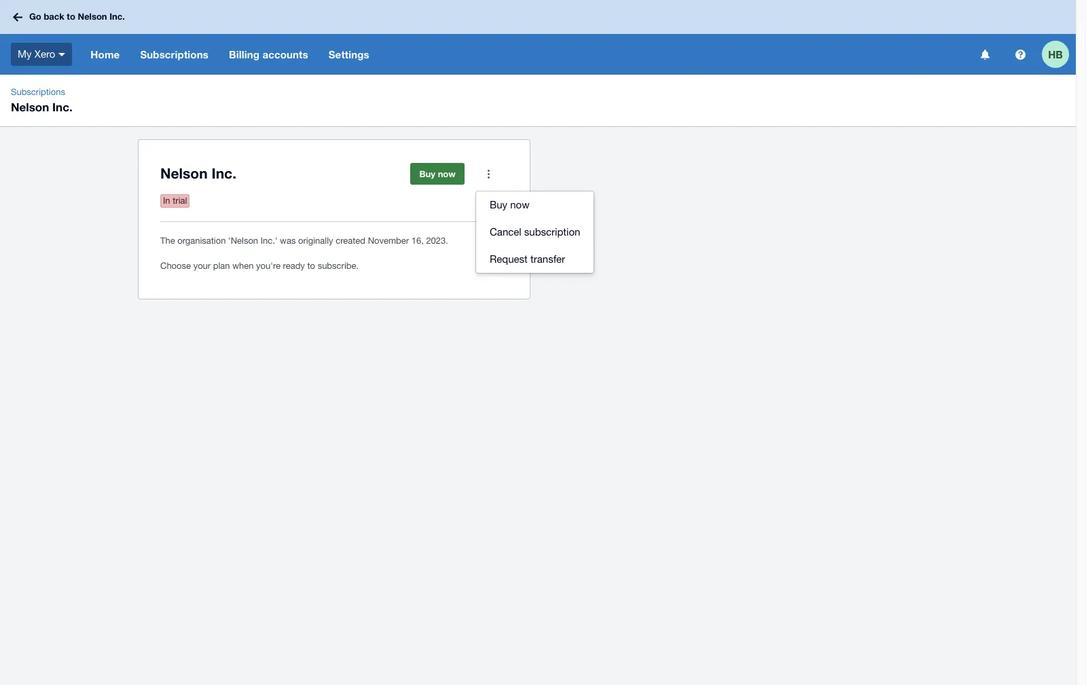 Task type: locate. For each thing, give the bounding box(es) containing it.
buy now
[[419, 168, 456, 179], [490, 199, 530, 211]]

0 horizontal spatial buy
[[419, 168, 435, 179]]

buy now left more row options icon
[[419, 168, 456, 179]]

my xero
[[18, 48, 55, 60]]

1 horizontal spatial to
[[307, 261, 315, 271]]

1 vertical spatial nelson
[[11, 100, 49, 114]]

my xero button
[[0, 34, 80, 75]]

2 vertical spatial nelson
[[160, 165, 208, 182]]

0 vertical spatial nelson
[[78, 11, 107, 22]]

0 horizontal spatial to
[[67, 11, 75, 22]]

inc.'
[[261, 236, 278, 246]]

navigation
[[80, 34, 971, 75]]

1 vertical spatial inc.
[[52, 100, 72, 114]]

svg image
[[13, 13, 22, 21], [981, 49, 989, 59], [1015, 49, 1025, 59], [59, 53, 65, 56]]

go back to nelson inc. link
[[8, 5, 133, 29]]

1 horizontal spatial subscriptions link
[[130, 34, 219, 75]]

subscriptions link
[[130, 34, 219, 75], [5, 86, 71, 99]]

to right ready
[[307, 261, 315, 271]]

1 horizontal spatial now
[[510, 199, 530, 211]]

transfer
[[531, 253, 565, 265]]

buy now link up cancel subscription at top
[[476, 192, 594, 219]]

0 vertical spatial now
[[438, 168, 456, 179]]

1 vertical spatial now
[[510, 199, 530, 211]]

16,
[[411, 236, 424, 246]]

now inside group
[[510, 199, 530, 211]]

0 horizontal spatial inc.
[[52, 100, 72, 114]]

0 horizontal spatial now
[[438, 168, 456, 179]]

to inside banner
[[67, 11, 75, 22]]

2 horizontal spatial inc.
[[212, 165, 236, 182]]

created
[[336, 236, 365, 246]]

1 vertical spatial buy
[[490, 199, 508, 211]]

1 horizontal spatial subscriptions
[[140, 48, 209, 60]]

subscribe.
[[318, 261, 359, 271]]

0 vertical spatial inc.
[[109, 11, 125, 22]]

0 vertical spatial buy now
[[419, 168, 456, 179]]

2 vertical spatial inc.
[[212, 165, 236, 182]]

buy now link
[[411, 163, 465, 185], [476, 192, 594, 219]]

trial
[[173, 196, 187, 206]]

hb
[[1048, 48, 1063, 60]]

nelson right back
[[78, 11, 107, 22]]

cancel subscription button
[[476, 219, 594, 246]]

1 horizontal spatial nelson
[[78, 11, 107, 22]]

buy now up cancel
[[490, 199, 530, 211]]

group
[[476, 192, 594, 273]]

nelson down my
[[11, 100, 49, 114]]

subscriptions for subscriptions nelson inc.
[[11, 87, 65, 97]]

now left more row options icon
[[438, 168, 456, 179]]

buy
[[419, 168, 435, 179], [490, 199, 508, 211]]

svg image inside go back to nelson inc. link
[[13, 13, 22, 21]]

go back to nelson inc.
[[29, 11, 125, 22]]

0 horizontal spatial nelson
[[11, 100, 49, 114]]

now
[[438, 168, 456, 179], [510, 199, 530, 211]]

subscriptions inside navigation
[[140, 48, 209, 60]]

0 vertical spatial buy now link
[[411, 163, 465, 185]]

request transfer
[[490, 253, 565, 265]]

ready
[[283, 261, 305, 271]]

0 horizontal spatial subscriptions
[[11, 87, 65, 97]]

more row options image
[[475, 160, 503, 187]]

to right back
[[67, 11, 75, 22]]

1 horizontal spatial buy now link
[[476, 192, 594, 219]]

my
[[18, 48, 32, 60]]

nelson up trial
[[160, 165, 208, 182]]

2023
[[426, 236, 446, 246]]

home link
[[80, 34, 130, 75]]

1 horizontal spatial buy
[[490, 199, 508, 211]]

0 horizontal spatial buy now link
[[411, 163, 465, 185]]

subscriptions inside subscriptions nelson inc.
[[11, 87, 65, 97]]

go
[[29, 11, 41, 22]]

back
[[44, 11, 64, 22]]

inc.
[[109, 11, 125, 22], [52, 100, 72, 114], [212, 165, 236, 182]]

in
[[163, 196, 170, 206]]

banner
[[0, 0, 1076, 75]]

1 vertical spatial subscriptions link
[[5, 86, 71, 99]]

0 horizontal spatial subscriptions link
[[5, 86, 71, 99]]

when
[[232, 261, 254, 271]]

you're
[[256, 261, 281, 271]]

buy now link left more row options icon
[[411, 163, 465, 185]]

organisation
[[177, 236, 226, 246]]

now up cancel
[[510, 199, 530, 211]]

subscriptions
[[140, 48, 209, 60], [11, 87, 65, 97]]

0 vertical spatial to
[[67, 11, 75, 22]]

nelson
[[78, 11, 107, 22], [11, 100, 49, 114], [160, 165, 208, 182]]

1 vertical spatial buy now
[[490, 199, 530, 211]]

buy up cancel
[[490, 199, 508, 211]]

buy left more row options icon
[[419, 168, 435, 179]]

0 vertical spatial subscriptions
[[140, 48, 209, 60]]

1 horizontal spatial buy now
[[490, 199, 530, 211]]

1 vertical spatial subscriptions
[[11, 87, 65, 97]]

to
[[67, 11, 75, 22], [307, 261, 315, 271]]

inc. inside subscriptions nelson inc.
[[52, 100, 72, 114]]



Task type: describe. For each thing, give the bounding box(es) containing it.
subscription
[[524, 226, 580, 238]]

buy now inside group
[[490, 199, 530, 211]]

settings button
[[318, 34, 380, 75]]

cancel subscription
[[490, 226, 580, 238]]

group containing buy now
[[476, 192, 594, 273]]

billing accounts
[[229, 48, 308, 60]]

buy inside group
[[490, 199, 508, 211]]

navigation containing home
[[80, 34, 971, 75]]

cancel
[[490, 226, 521, 238]]

request transfer link
[[476, 246, 594, 273]]

nelson inc.
[[160, 165, 236, 182]]

choose
[[160, 261, 191, 271]]

1 horizontal spatial inc.
[[109, 11, 125, 22]]

originally
[[298, 236, 333, 246]]

the
[[160, 236, 175, 246]]

billing
[[229, 48, 260, 60]]

in trial
[[163, 196, 187, 206]]

home
[[91, 48, 120, 60]]

0 vertical spatial subscriptions link
[[130, 34, 219, 75]]

subscriptions nelson inc.
[[11, 87, 72, 114]]

1 vertical spatial buy now link
[[476, 192, 594, 219]]

hb button
[[1042, 34, 1076, 75]]

1 vertical spatial to
[[307, 261, 315, 271]]

'nelson
[[228, 236, 258, 246]]

billing accounts link
[[219, 34, 318, 75]]

nelson inside banner
[[78, 11, 107, 22]]

accounts
[[262, 48, 308, 60]]

request
[[490, 253, 528, 265]]

xero
[[34, 48, 55, 60]]

2 horizontal spatial nelson
[[160, 165, 208, 182]]

.
[[446, 236, 448, 246]]

settings
[[329, 48, 369, 60]]

subscriptions for subscriptions
[[140, 48, 209, 60]]

nelson inside subscriptions nelson inc.
[[11, 100, 49, 114]]

your
[[193, 261, 211, 271]]

plan
[[213, 261, 230, 271]]

choose your plan when you're ready to subscribe.
[[160, 261, 359, 271]]

0 vertical spatial buy
[[419, 168, 435, 179]]

november
[[368, 236, 409, 246]]

was
[[280, 236, 296, 246]]

svg image inside my xero popup button
[[59, 53, 65, 56]]

banner containing hb
[[0, 0, 1076, 75]]

the organisation 'nelson inc.' was originally created november 16, 2023 .
[[160, 236, 448, 246]]

0 horizontal spatial buy now
[[419, 168, 456, 179]]



Task type: vqa. For each thing, say whether or not it's contained in the screenshot.
the topmost THE TOKEN
no



